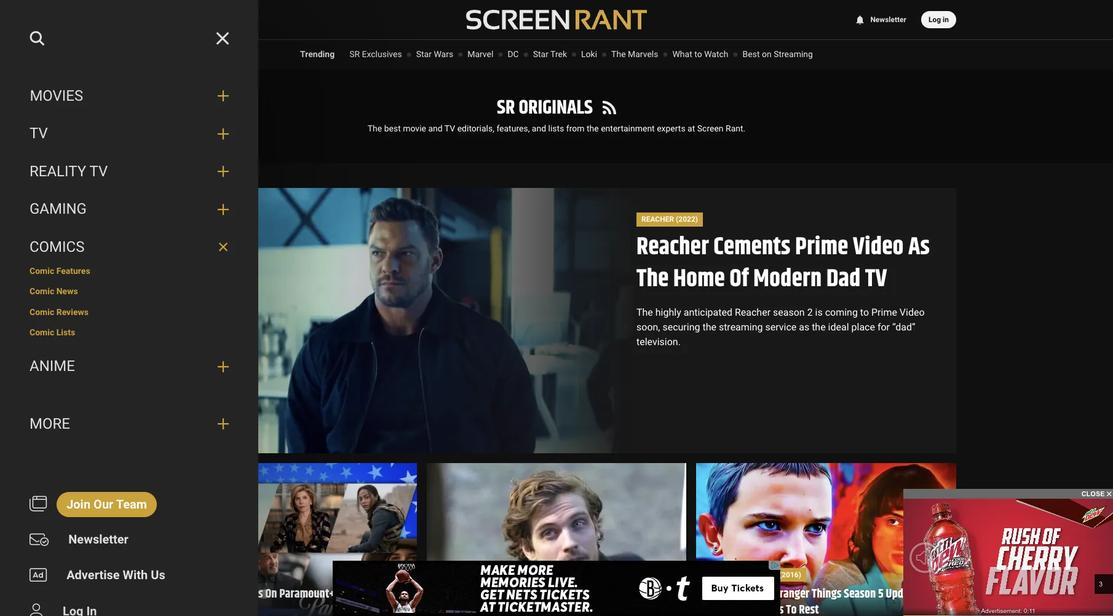 Task type: describe. For each thing, give the bounding box(es) containing it.
0 vertical spatial fear
[[441, 571, 459, 580]]

been
[[549, 602, 571, 617]]

gaming link
[[30, 201, 208, 219]]

comic features
[[30, 266, 90, 276]]

30
[[185, 586, 196, 605]]

it says a lot that fear the walking dead's series finale is what should've been done 5 years ago link
[[437, 586, 677, 617]]

sr exclusives
[[349, 49, 402, 59]]

best on streaming
[[743, 49, 813, 59]]

home
[[673, 261, 725, 298]]

movies
[[30, 87, 83, 104]]

screen
[[697, 124, 724, 133]]

comic for comic lists
[[30, 328, 54, 338]]

exclusives
[[362, 49, 402, 59]]

1 horizontal spatial what
[[673, 49, 692, 59]]

on
[[762, 49, 772, 59]]

update
[[886, 586, 918, 605]]

the inside sr originals the best movie and tv editorials, features, and lists from the entertainment experts at screen rant.
[[587, 124, 599, 133]]

dad
[[827, 261, 861, 298]]

a
[[469, 586, 475, 605]]

season
[[773, 307, 805, 319]]

much-
[[706, 586, 734, 605]]

advertise with us
[[67, 569, 165, 583]]

loki link
[[581, 49, 597, 59]]

experts
[[657, 124, 686, 133]]

soon,
[[637, 322, 660, 333]]

reviews
[[56, 307, 89, 317]]

the 30 best tv shows on paramount+ (november 2023)
[[167, 586, 388, 617]]

0 horizontal spatial things
[[751, 571, 778, 580]]

features,
[[497, 124, 530, 133]]

television.
[[637, 336, 681, 348]]

rant.
[[726, 124, 746, 133]]

for
[[878, 322, 890, 333]]

trending
[[300, 49, 335, 59]]

tv down movies
[[30, 125, 48, 142]]

series
[[627, 586, 655, 605]]

put
[[706, 602, 722, 617]]

anime link
[[30, 358, 208, 376]]

fear the walking dead (2015) link
[[437, 569, 559, 583]]

the up a
[[461, 571, 475, 580]]

needed
[[734, 586, 768, 605]]

5 inside 'stranger things (2016) much-needed stranger things season 5 update can put age concerns to rest'
[[878, 586, 884, 605]]

0 vertical spatial newsletter
[[871, 15, 907, 24]]

season
[[844, 586, 876, 605]]

comics
[[30, 238, 85, 256]]

editorials,
[[457, 124, 495, 133]]

rest
[[799, 602, 819, 617]]

tv inside reacher (2022) reacher cements prime video as the home of modern dad tv
[[865, 261, 887, 298]]

with
[[123, 569, 148, 583]]

0 vertical spatial walking
[[477, 571, 509, 580]]

close
[[1082, 491, 1105, 498]]

lists
[[548, 124, 564, 133]]

stranger things (2016) link
[[706, 569, 806, 583]]

0 vertical spatial newsletter link
[[855, 15, 907, 24]]

in
[[943, 15, 949, 24]]

the inside reacher (2022) reacher cements prime video as the home of modern dad tv
[[637, 261, 669, 298]]

movie
[[403, 124, 426, 133]]

the down (2015)
[[538, 586, 554, 605]]

sr originals the best movie and tv editorials, features, and lists from the entertainment experts at screen rant.
[[368, 93, 746, 133]]

comic news link
[[30, 287, 229, 298]]

service
[[766, 322, 797, 333]]

dead's
[[594, 586, 625, 605]]

highly
[[656, 307, 681, 319]]

streaming
[[774, 49, 813, 59]]

star trek
[[533, 49, 567, 59]]

reacher (2022) link
[[637, 213, 703, 227]]

reality
[[30, 163, 86, 180]]

what to watch link
[[673, 49, 729, 59]]

finale
[[437, 602, 464, 617]]

join our team
[[67, 498, 147, 512]]

star for star trek
[[533, 49, 549, 59]]

anticipated
[[684, 307, 733, 319]]

(2015)
[[531, 571, 554, 580]]

is
[[466, 602, 474, 617]]

modern
[[754, 261, 822, 298]]

the marvels link
[[611, 49, 658, 59]]

1 vertical spatial walking
[[556, 586, 592, 605]]

comic news
[[30, 287, 78, 297]]

close ✕ button
[[904, 490, 1113, 499]]

streaming
[[719, 322, 763, 333]]

cements
[[714, 229, 791, 266]]

tv inside sr originals the best movie and tv editorials, features, and lists from the entertainment experts at screen rant.
[[445, 124, 455, 133]]

eleven and mike from stranger things image
[[697, 464, 957, 617]]

tv inside "link"
[[90, 163, 108, 180]]

reacher cements prime video as the home of modern dad tv link
[[637, 229, 930, 298]]

1 and from the left
[[428, 124, 443, 133]]

reality tv
[[30, 163, 108, 180]]

1 vertical spatial fear
[[516, 586, 536, 605]]

0 vertical spatial best
[[743, 49, 760, 59]]

to inside the highly anticipated reacher season 2 is coming to prime video soon, securing the streaming service as the ideal place for "dad" television.
[[860, 307, 869, 319]]

us
[[151, 569, 165, 583]]

comic for comic features
[[30, 266, 54, 276]]

our
[[94, 498, 113, 512]]

0 horizontal spatial newsletter
[[68, 533, 129, 547]]

years
[[606, 602, 631, 617]]

join
[[67, 498, 90, 512]]

that
[[494, 586, 514, 605]]

reacher inside the highly anticipated reacher season 2 is coming to prime video soon, securing the streaming service as the ideal place for "dad" television.
[[735, 307, 771, 319]]



Task type: vqa. For each thing, say whether or not it's contained in the screenshot.
'One' to the top
no



Task type: locate. For each thing, give the bounding box(es) containing it.
anime
[[30, 358, 75, 375]]

log
[[929, 15, 941, 24]]

advertisement region
[[333, 562, 781, 617]]

and right movie
[[428, 124, 443, 133]]

the left 30
[[167, 586, 183, 605]]

watch
[[704, 49, 729, 59]]

video inside the highly anticipated reacher season 2 is coming to prime video soon, securing the streaming service as the ideal place for "dad" television.
[[900, 307, 925, 319]]

reacher down reacher (2022) link
[[637, 229, 709, 266]]

reacher up streaming
[[735, 307, 771, 319]]

1 comic from the top
[[30, 266, 54, 276]]

comic lists link
[[30, 328, 229, 339]]

trek
[[551, 49, 567, 59]]

comic lists
[[30, 328, 75, 338]]

newsletter link left log
[[855, 15, 907, 24]]

stranger down (2016)
[[770, 586, 810, 605]]

0 horizontal spatial star
[[416, 49, 432, 59]]

2
[[807, 307, 813, 319]]

things left "season"
[[812, 586, 842, 605]]

0 vertical spatial video
[[853, 229, 904, 266]]

0 horizontal spatial newsletter link
[[59, 528, 138, 554]]

as
[[799, 322, 810, 333]]

what to watch
[[673, 49, 729, 59]]

what inside fear the walking dead (2015) it says a lot that fear the walking dead's series finale is what should've been done 5 years ago
[[476, 602, 498, 617]]

comic up comic lists
[[30, 307, 54, 317]]

and left lists
[[532, 124, 546, 133]]

to
[[695, 49, 702, 59], [860, 307, 869, 319]]

5 left update at right bottom
[[878, 586, 884, 605]]

tv left shows
[[221, 586, 232, 605]]

the inside the 30 best tv shows on paramount+ (november 2023)
[[167, 586, 183, 605]]

best left on
[[743, 49, 760, 59]]

loki
[[581, 49, 597, 59]]

the left best
[[368, 124, 382, 133]]

the left marvels
[[611, 49, 626, 59]]

1 vertical spatial prime
[[872, 307, 897, 319]]

1 vertical spatial newsletter
[[68, 533, 129, 547]]

close ✕
[[1082, 491, 1112, 498]]

tv left editorials,
[[445, 124, 455, 133]]

log in
[[929, 15, 949, 24]]

star for star wars
[[416, 49, 432, 59]]

0 horizontal spatial sr
[[349, 49, 360, 59]]

comic reviews link
[[30, 307, 229, 318]]

ideal
[[828, 322, 849, 333]]

0 horizontal spatial 5
[[598, 602, 604, 617]]

is
[[815, 307, 823, 319]]

0 horizontal spatial what
[[476, 602, 498, 617]]

0 vertical spatial sr
[[349, 49, 360, 59]]

the right from
[[587, 124, 599, 133]]

0 horizontal spatial stranger
[[711, 571, 749, 580]]

video up "dad"
[[900, 307, 925, 319]]

0:11
[[1024, 608, 1036, 615]]

marvels
[[628, 49, 658, 59]]

1 star from the left
[[416, 49, 432, 59]]

ago
[[633, 602, 651, 617]]

comic
[[30, 266, 54, 276], [30, 287, 54, 297], [30, 307, 54, 317], [30, 328, 54, 338]]

1 horizontal spatial to
[[860, 307, 869, 319]]

0 horizontal spatial fear
[[441, 571, 459, 580]]

advertise with us link
[[57, 564, 175, 590]]

video
[[853, 229, 904, 266], [900, 307, 925, 319]]

things
[[751, 571, 778, 580], [812, 586, 842, 605]]

"dad"
[[893, 322, 916, 333]]

newsletter down our
[[68, 533, 129, 547]]

prime
[[795, 229, 848, 266], [872, 307, 897, 319]]

1 horizontal spatial walking
[[556, 586, 592, 605]]

the right as
[[812, 322, 826, 333]]

1 vertical spatial newsletter link
[[59, 528, 138, 554]]

1 vertical spatial sr
[[497, 93, 515, 123]]

says
[[446, 586, 467, 605]]

and
[[428, 124, 443, 133], [532, 124, 546, 133]]

star left trek
[[533, 49, 549, 59]]

movies link
[[30, 87, 208, 106]]

features
[[56, 266, 90, 276]]

1 horizontal spatial newsletter link
[[855, 15, 907, 24]]

prime inside the highly anticipated reacher season 2 is coming to prime video soon, securing the streaming service as the ideal place for "dad" television.
[[872, 307, 897, 319]]

originals
[[519, 93, 593, 123]]

comic features link
[[30, 266, 229, 278]]

what left watch
[[673, 49, 692, 59]]

video left as
[[853, 229, 904, 266]]

0 horizontal spatial and
[[428, 124, 443, 133]]

1 horizontal spatial prime
[[872, 307, 897, 319]]

best inside the 30 best tv shows on paramount+ (november 2023)
[[198, 586, 218, 605]]

fear the walking dead (2015) it says a lot that fear the walking dead's series finale is what should've been done 5 years ago
[[437, 571, 655, 617]]

0 horizontal spatial walking
[[477, 571, 509, 580]]

sr up features,
[[497, 93, 515, 123]]

tv right dad
[[865, 261, 887, 298]]

things up the needed
[[751, 571, 778, 580]]

comic left lists
[[30, 328, 54, 338]]

sr exclusives link
[[349, 49, 402, 59]]

best
[[743, 49, 760, 59], [198, 586, 218, 605]]

it
[[437, 586, 443, 605]]

paramount+
[[279, 586, 336, 605]]

troy looking at charlie in fear the walking dead season 8 episode 8 image
[[427, 464, 687, 617]]

more
[[30, 416, 70, 433]]

fear up says
[[441, 571, 459, 580]]

can
[[920, 586, 937, 605]]

reacher (2022) reacher cements prime video as the home of modern dad tv
[[637, 215, 930, 298]]

5 right done
[[598, 602, 604, 617]]

concerns
[[743, 602, 784, 617]]

2 horizontal spatial the
[[812, 322, 826, 333]]

1 horizontal spatial newsletter
[[871, 15, 907, 24]]

what right is in the bottom left of the page
[[476, 602, 498, 617]]

tv inside the 30 best tv shows on paramount+ (november 2023)
[[221, 586, 232, 605]]

newsletter left log
[[871, 15, 907, 24]]

the inside the highly anticipated reacher season 2 is coming to prime video soon, securing the streaming service as the ideal place for "dad" television.
[[637, 307, 653, 319]]

much-needed stranger things season 5 update can put age concerns to rest link
[[706, 586, 947, 617]]

fear
[[441, 571, 459, 580], [516, 586, 536, 605]]

0 vertical spatial stranger
[[711, 571, 749, 580]]

comic for comic reviews
[[30, 307, 54, 317]]

done
[[573, 602, 596, 617]]

entertainment
[[601, 124, 655, 133]]

as
[[909, 229, 930, 266]]

advertisement:
[[981, 608, 1022, 615]]

1 horizontal spatial best
[[743, 49, 760, 59]]

0 horizontal spatial prime
[[795, 229, 848, 266]]

1 horizontal spatial things
[[812, 586, 842, 605]]

should've
[[501, 602, 546, 617]]

marvel link
[[468, 49, 494, 59]]

tv link
[[30, 125, 208, 143]]

0 vertical spatial what
[[673, 49, 692, 59]]

dc
[[508, 49, 519, 59]]

the up highly at the right of the page
[[637, 261, 669, 298]]

2 comic from the top
[[30, 287, 54, 297]]

1 vertical spatial stranger
[[770, 586, 810, 605]]

0 vertical spatial things
[[751, 571, 778, 580]]

securing
[[663, 322, 700, 333]]

lot
[[477, 586, 492, 605]]

(november
[[338, 586, 388, 605]]

2 star from the left
[[533, 49, 549, 59]]

at
[[688, 124, 695, 133]]

(2016)
[[779, 571, 801, 580]]

comic up comic news
[[30, 266, 54, 276]]

the inside sr originals the best movie and tv editorials, features, and lists from the entertainment experts at screen rant.
[[368, 124, 382, 133]]

best right 30
[[198, 586, 218, 605]]

0 vertical spatial prime
[[795, 229, 848, 266]]

comic reviews
[[30, 307, 89, 317]]

1 horizontal spatial 5
[[878, 586, 884, 605]]

the up soon,
[[637, 307, 653, 319]]

0 horizontal spatial to
[[695, 49, 702, 59]]

advertise
[[67, 569, 120, 583]]

screenrant logo image
[[466, 10, 647, 30]]

0 vertical spatial to
[[695, 49, 702, 59]]

comic inside "link"
[[30, 307, 54, 317]]

stranger up much-
[[711, 571, 749, 580]]

newsletter link up advertise
[[59, 528, 138, 554]]

to up place
[[860, 307, 869, 319]]

prime inside reacher (2022) reacher cements prime video as the home of modern dad tv
[[795, 229, 848, 266]]

news
[[56, 287, 78, 297]]

1 horizontal spatial the
[[703, 322, 717, 333]]

1 vertical spatial best
[[198, 586, 218, 605]]

tv right reality
[[90, 163, 108, 180]]

sr for originals
[[497, 93, 515, 123]]

5 inside fear the walking dead (2015) it says a lot that fear the walking dead's series finale is what should've been done 5 years ago
[[598, 602, 604, 617]]

1 vertical spatial what
[[476, 602, 498, 617]]

the highly anticipated reacher season 2 is coming to prime video soon, securing the streaming service as the ideal place for "dad" television.
[[637, 307, 925, 348]]

to left watch
[[695, 49, 702, 59]]

3 comic from the top
[[30, 307, 54, 317]]

coming
[[825, 307, 858, 319]]

sr left exclusives
[[349, 49, 360, 59]]

1 horizontal spatial stranger
[[770, 586, 810, 605]]

1 vertical spatial things
[[812, 586, 842, 605]]

video player region
[[904, 499, 1113, 617]]

sr inside sr originals the best movie and tv editorials, features, and lists from the entertainment experts at screen rant.
[[497, 93, 515, 123]]

5
[[878, 586, 884, 605], [598, 602, 604, 617]]

reacher left (2022)
[[642, 215, 674, 224]]

✕
[[1107, 491, 1112, 498]]

1 vertical spatial to
[[860, 307, 869, 319]]

0 horizontal spatial the
[[587, 124, 599, 133]]

2 vertical spatial reacher
[[735, 307, 771, 319]]

2 and from the left
[[532, 124, 546, 133]]

1 horizontal spatial star
[[533, 49, 549, 59]]

the marvels
[[611, 49, 658, 59]]

0 vertical spatial reacher
[[642, 215, 674, 224]]

sr
[[349, 49, 360, 59], [497, 93, 515, 123]]

1 horizontal spatial fear
[[516, 586, 536, 605]]

comic for comic news
[[30, 287, 54, 297]]

best on streaming link
[[743, 49, 813, 59]]

stranger things (2016) much-needed stranger things season 5 update can put age concerns to rest
[[706, 571, 937, 617]]

1 horizontal spatial sr
[[497, 93, 515, 123]]

the down the anticipated
[[703, 322, 717, 333]]

marvel
[[468, 49, 494, 59]]

1 vertical spatial video
[[900, 307, 925, 319]]

1 horizontal spatial and
[[532, 124, 546, 133]]

the 30 best tv shows on paramount+ (november 2023) link
[[167, 586, 407, 617]]

(2022)
[[676, 215, 698, 224]]

star wars link
[[416, 49, 453, 59]]

of
[[730, 261, 749, 298]]

fear down dead
[[516, 586, 536, 605]]

0 horizontal spatial best
[[198, 586, 218, 605]]

2023)
[[167, 602, 193, 617]]

4 comic from the top
[[30, 328, 54, 338]]

comic left news
[[30, 287, 54, 297]]

from
[[566, 124, 585, 133]]

jack reacher standing tall while captured in reacher season 2 image
[[157, 188, 637, 454]]

sr for exclusives
[[349, 49, 360, 59]]

paramount+ shows - lawmen bass reeves, good fight, special ops lioness, frasier, tulsa king, 1883 image
[[157, 464, 417, 617]]

video inside reacher (2022) reacher cements prime video as the home of modern dad tv
[[853, 229, 904, 266]]

1 vertical spatial reacher
[[637, 229, 709, 266]]

dead
[[511, 571, 530, 580]]

star left wars
[[416, 49, 432, 59]]

dc link
[[508, 49, 519, 59]]



